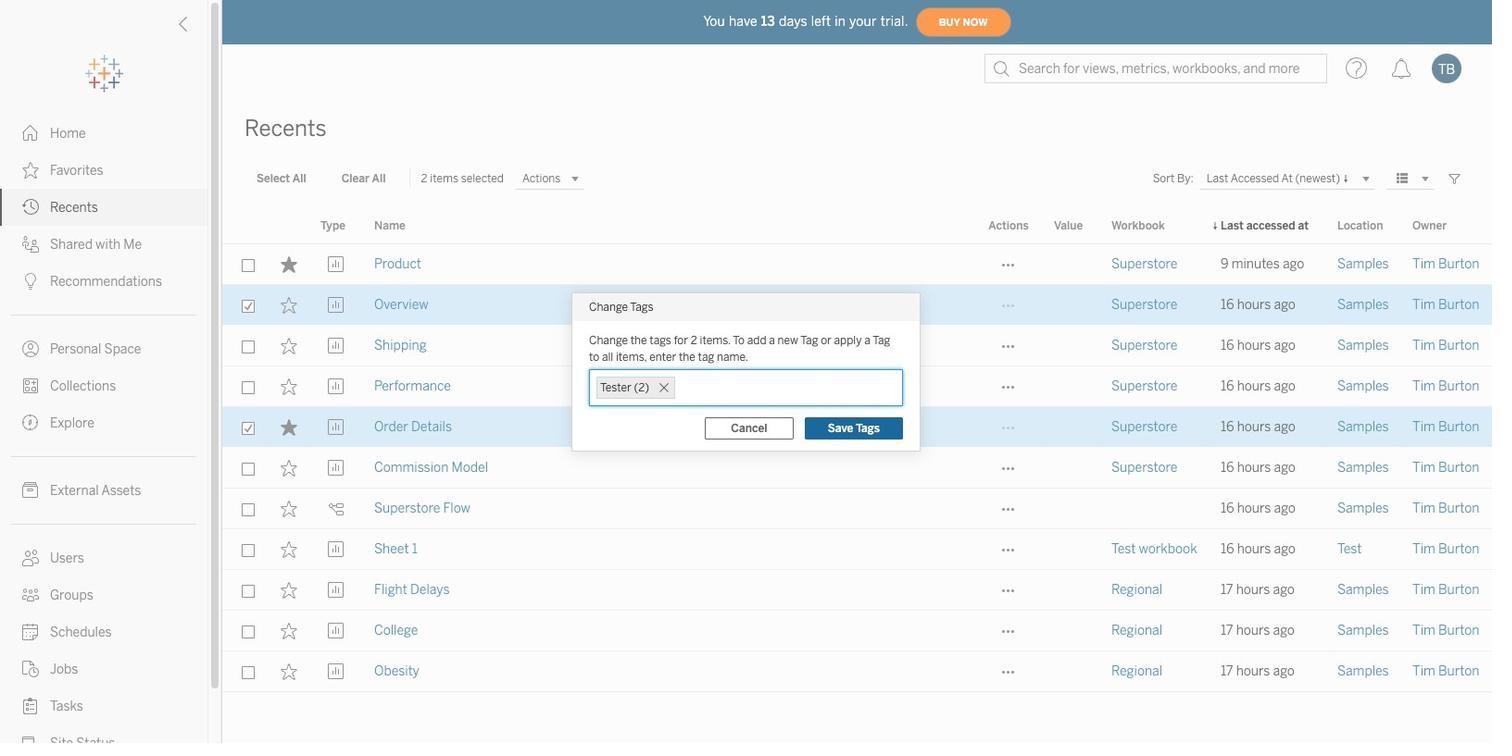 Task type: locate. For each thing, give the bounding box(es) containing it.
recents up shared
[[50, 200, 98, 216]]

2 burton from the top
[[1438, 297, 1480, 313]]

obesity link
[[374, 652, 420, 693]]

1 superstore link from the top
[[1111, 245, 1178, 285]]

all for clear all
[[372, 172, 386, 185]]

0 horizontal spatial tags
[[630, 301, 653, 314]]

view image for college
[[327, 623, 344, 640]]

sheet 1 link
[[374, 530, 418, 571]]

view image left flight
[[327, 583, 344, 599]]

tim for overview
[[1413, 297, 1435, 313]]

1 horizontal spatial a
[[864, 334, 870, 347]]

3 16 hours ago from the top
[[1221, 379, 1296, 395]]

11 by text only_f5he34f image from the top
[[22, 698, 39, 715]]

3 16 from the top
[[1221, 379, 1234, 395]]

1 tim from the top
[[1413, 257, 1435, 272]]

tim for college
[[1413, 623, 1435, 639]]

by text only_f5he34f image inside shared with me link
[[22, 236, 39, 253]]

test for test workbook
[[1111, 542, 1136, 558]]

by text only_f5he34f image left groups
[[22, 587, 39, 604]]

by text only_f5he34f image inside jobs link
[[22, 661, 39, 678]]

clear
[[341, 172, 370, 185]]

superstore link for shipping
[[1111, 326, 1178, 367]]

by text only_f5he34f image left jobs
[[22, 661, 39, 678]]

samples link for obesity
[[1337, 652, 1389, 693]]

0 horizontal spatial the
[[630, 334, 647, 347]]

cell for superstore flow
[[1043, 489, 1100, 530]]

row containing product
[[222, 245, 1492, 285]]

regional for flight delays
[[1111, 583, 1163, 598]]

2 vertical spatial regional
[[1111, 664, 1163, 680]]

4 16 hours ago from the top
[[1221, 420, 1296, 435]]

assets
[[101, 483, 141, 499]]

row
[[222, 245, 1492, 285], [222, 285, 1492, 326], [222, 326, 1492, 367], [222, 367, 1492, 408], [222, 408, 1492, 448], [222, 448, 1492, 489], [222, 489, 1492, 530], [222, 530, 1492, 571], [222, 571, 1492, 611], [222, 611, 1492, 652], [222, 652, 1492, 693]]

8 samples link from the top
[[1337, 571, 1389, 611]]

select
[[257, 172, 290, 185]]

recents link
[[0, 189, 207, 226]]

view image left overview link at the top of page
[[327, 297, 344, 314]]

2 test from the left
[[1337, 542, 1362, 558]]

2 samples from the top
[[1337, 297, 1389, 313]]

row containing flight delays
[[222, 571, 1492, 611]]

by text only_f5he34f image
[[22, 162, 39, 179], [22, 199, 39, 216], [22, 236, 39, 253], [22, 273, 39, 290], [22, 341, 39, 358], [22, 378, 39, 395], [22, 415, 39, 432], [22, 483, 39, 499], [22, 550, 39, 567], [22, 661, 39, 678], [22, 698, 39, 715]]

regional
[[1111, 583, 1163, 598], [1111, 623, 1163, 639], [1111, 664, 1163, 680]]

10 tim from the top
[[1413, 623, 1435, 639]]

1 burton from the top
[[1438, 257, 1480, 272]]

1
[[412, 542, 418, 558]]

7 16 hours ago from the top
[[1221, 542, 1296, 558]]

sort by:
[[1153, 172, 1194, 185]]

7 row from the top
[[222, 489, 1492, 530]]

all right select
[[292, 172, 306, 185]]

7 view image from the top
[[327, 583, 344, 599]]

9 tim burton link from the top
[[1413, 571, 1480, 611]]

superstore link for order details
[[1111, 408, 1178, 448]]

by text only_f5he34f image
[[22, 125, 39, 142], [22, 587, 39, 604], [22, 624, 39, 641], [22, 735, 39, 744]]

regional link
[[1111, 571, 1163, 611], [1111, 611, 1163, 652], [1111, 652, 1163, 693]]

1 vertical spatial change
[[589, 334, 628, 347]]

samples link for performance
[[1337, 367, 1389, 408]]

2 vertical spatial 17
[[1221, 664, 1233, 680]]

samples for order details
[[1337, 420, 1389, 435]]

cell
[[1043, 245, 1100, 285], [1043, 285, 1100, 326], [1043, 326, 1100, 367], [1043, 367, 1100, 408], [1043, 408, 1100, 448], [1043, 448, 1100, 489], [1043, 489, 1100, 530], [1100, 489, 1210, 530], [1043, 530, 1100, 571], [1043, 571, 1100, 611], [1043, 611, 1100, 652], [1043, 652, 1100, 693]]

name
[[374, 220, 406, 232]]

2 samples link from the top
[[1337, 285, 1389, 326]]

tim burton for shipping
[[1413, 338, 1480, 354]]

samples for commission model
[[1337, 460, 1389, 476]]

0 vertical spatial 17
[[1221, 583, 1233, 598]]

7 burton from the top
[[1438, 501, 1480, 517]]

samples for college
[[1337, 623, 1389, 639]]

by text only_f5he34f image inside recommendations link
[[22, 273, 39, 290]]

17 for obesity
[[1221, 664, 1233, 680]]

view image
[[327, 297, 344, 314], [327, 338, 344, 355], [327, 379, 344, 396], [327, 420, 344, 436], [327, 460, 344, 477], [327, 542, 344, 559], [327, 583, 344, 599], [327, 664, 344, 681]]

2 17 from the top
[[1221, 623, 1233, 639]]

5 16 hours ago from the top
[[1221, 460, 1296, 476]]

3 by text only_f5he34f image from the top
[[22, 236, 39, 253]]

by text only_f5he34f image inside users link
[[22, 550, 39, 567]]

10 samples link from the top
[[1337, 652, 1389, 693]]

tag right apply
[[873, 334, 890, 347]]

by text only_f5he34f image inside groups 'link'
[[22, 587, 39, 604]]

9 tim from the top
[[1413, 583, 1435, 598]]

ago for obesity
[[1273, 664, 1295, 680]]

superstore for shipping
[[1111, 338, 1178, 354]]

by text only_f5he34f image left recommendations at the left
[[22, 273, 39, 290]]

by text only_f5he34f image for collections
[[22, 378, 39, 395]]

by text only_f5he34f image up shared with me link
[[22, 199, 39, 216]]

6 tim from the top
[[1413, 460, 1435, 476]]

you
[[703, 13, 725, 29]]

tim burton for order details
[[1413, 420, 1480, 435]]

schedules
[[50, 625, 112, 641]]

view image left obesity link
[[327, 664, 344, 681]]

view image up flow image
[[327, 460, 344, 477]]

16 hours ago for performance
[[1221, 379, 1296, 395]]

9 minutes ago
[[1221, 257, 1304, 272]]

all for select all
[[292, 172, 306, 185]]

1 horizontal spatial all
[[372, 172, 386, 185]]

0 horizontal spatial a
[[769, 334, 775, 347]]

by text only_f5he34f image inside explore link
[[22, 415, 39, 432]]

2 change from the top
[[589, 334, 628, 347]]

0 horizontal spatial all
[[292, 172, 306, 185]]

tester (2)
[[600, 381, 649, 394]]

hours
[[1237, 297, 1271, 313], [1237, 338, 1271, 354], [1237, 379, 1271, 395], [1237, 420, 1271, 435], [1237, 460, 1271, 476], [1237, 501, 1271, 517], [1237, 542, 1271, 558], [1236, 583, 1270, 598], [1236, 623, 1270, 639], [1236, 664, 1270, 680]]

1 horizontal spatial tag
[[873, 334, 890, 347]]

1 all from the left
[[292, 172, 306, 185]]

external assets link
[[0, 472, 207, 509]]

1 tim burton link from the top
[[1413, 245, 1480, 285]]

4 tim burton from the top
[[1413, 379, 1480, 395]]

a right apply
[[864, 334, 870, 347]]

change
[[589, 301, 628, 314], [589, 334, 628, 347]]

by text only_f5he34f image inside recents link
[[22, 199, 39, 216]]

1 tag from the left
[[801, 334, 818, 347]]

change inside change the tags for 2 items. to add a new tag or apply a tag to all items, enter the tag name.
[[589, 334, 628, 347]]

1 16 hours ago from the top
[[1221, 297, 1296, 313]]

grid containing product
[[222, 209, 1492, 744]]

samples link for superstore flow
[[1337, 489, 1389, 530]]

users
[[50, 551, 84, 567]]

3 samples from the top
[[1337, 338, 1389, 354]]

tim burton for college
[[1413, 623, 1480, 639]]

view image down type
[[327, 257, 344, 273]]

by text only_f5he34f image for personal space
[[22, 341, 39, 358]]

17
[[1221, 583, 1233, 598], [1221, 623, 1233, 639], [1221, 664, 1233, 680]]

16
[[1221, 297, 1234, 313], [1221, 338, 1234, 354], [1221, 379, 1234, 395], [1221, 420, 1234, 435], [1221, 460, 1234, 476], [1221, 501, 1234, 517], [1221, 542, 1234, 558]]

jobs link
[[0, 651, 207, 688]]

tim burton for obesity
[[1413, 664, 1480, 680]]

tim for commission model
[[1413, 460, 1435, 476]]

3 view image from the top
[[327, 379, 344, 396]]

4 by text only_f5he34f image from the top
[[22, 735, 39, 744]]

2 superstore link from the top
[[1111, 285, 1178, 326]]

3 by text only_f5he34f image from the top
[[22, 624, 39, 641]]

tags
[[650, 334, 671, 347]]

0 vertical spatial change
[[589, 301, 628, 314]]

8 tim burton from the top
[[1413, 542, 1480, 558]]

tim burton for superstore flow
[[1413, 501, 1480, 517]]

0 horizontal spatial 2
[[421, 172, 428, 185]]

regional link for obesity
[[1111, 652, 1163, 693]]

1 change from the top
[[589, 301, 628, 314]]

burton for shipping
[[1438, 338, 1480, 354]]

all right clear
[[372, 172, 386, 185]]

tasks link
[[0, 688, 207, 725]]

hours for superstore flow
[[1237, 501, 1271, 517]]

1 vertical spatial view image
[[327, 623, 344, 640]]

tim burton
[[1413, 257, 1480, 272], [1413, 297, 1480, 313], [1413, 338, 1480, 354], [1413, 379, 1480, 395], [1413, 420, 1480, 435], [1413, 460, 1480, 476], [1413, 501, 1480, 517], [1413, 542, 1480, 558], [1413, 583, 1480, 598], [1413, 623, 1480, 639], [1413, 664, 1480, 680]]

2 tim from the top
[[1413, 297, 1435, 313]]

burton for college
[[1438, 623, 1480, 639]]

10 tim burton from the top
[[1413, 623, 1480, 639]]

the down for
[[679, 351, 695, 364]]

by text only_f5he34f image for tasks
[[22, 698, 39, 715]]

8 tim from the top
[[1413, 542, 1435, 558]]

9 row from the top
[[222, 571, 1492, 611]]

by text only_f5he34f image inside home link
[[22, 125, 39, 142]]

actions
[[989, 220, 1029, 232]]

to
[[589, 351, 599, 364]]

by text only_f5he34f image for explore
[[22, 415, 39, 432]]

3 regional from the top
[[1111, 664, 1163, 680]]

grid
[[222, 209, 1492, 744]]

details
[[411, 420, 452, 435]]

1 vertical spatial 17 hours ago
[[1221, 623, 1295, 639]]

tags inside button
[[856, 422, 880, 435]]

buy
[[939, 16, 960, 28]]

2 regional from the top
[[1111, 623, 1163, 639]]

6 by text only_f5he34f image from the top
[[22, 378, 39, 395]]

6 burton from the top
[[1438, 460, 1480, 476]]

hours for obesity
[[1236, 664, 1270, 680]]

2 right for
[[691, 334, 697, 347]]

10 by text only_f5he34f image from the top
[[22, 661, 39, 678]]

by text only_f5he34f image inside tasks link
[[22, 698, 39, 715]]

personal
[[50, 342, 101, 358]]

1 horizontal spatial test
[[1337, 542, 1362, 558]]

5 burton from the top
[[1438, 420, 1480, 435]]

tags for change tags
[[630, 301, 653, 314]]

samples
[[1337, 257, 1389, 272], [1337, 297, 1389, 313], [1337, 338, 1389, 354], [1337, 379, 1389, 395], [1337, 420, 1389, 435], [1337, 460, 1389, 476], [1337, 501, 1389, 517], [1337, 583, 1389, 598], [1337, 623, 1389, 639], [1337, 664, 1389, 680]]

burton for obesity
[[1438, 664, 1480, 680]]

8 row from the top
[[222, 530, 1492, 571]]

7 tim from the top
[[1413, 501, 1435, 517]]

6 tim burton from the top
[[1413, 460, 1480, 476]]

by text only_f5he34f image left tasks
[[22, 698, 39, 715]]

2 inside change the tags for 2 items. to add a new tag or apply a tag to all items, enter the tag name.
[[691, 334, 697, 347]]

2 regional link from the top
[[1111, 611, 1163, 652]]

1 by text only_f5he34f image from the top
[[22, 125, 39, 142]]

3 tim burton link from the top
[[1413, 326, 1480, 367]]

tim for order details
[[1413, 420, 1435, 435]]

test
[[1111, 542, 1136, 558], [1337, 542, 1362, 558]]

tag left or
[[801, 334, 818, 347]]

2 tim burton from the top
[[1413, 297, 1480, 313]]

7 samples from the top
[[1337, 501, 1389, 517]]

view image left shipping link
[[327, 338, 344, 355]]

9
[[1221, 257, 1229, 272]]

view image left the 'order'
[[327, 420, 344, 436]]

tim burton link for order details
[[1413, 408, 1480, 448]]

row group
[[222, 245, 1492, 693]]

0 vertical spatial view image
[[327, 257, 344, 273]]

buy now button
[[916, 7, 1011, 37]]

external
[[50, 483, 99, 499]]

2 left items
[[421, 172, 428, 185]]

by text only_f5he34f image left the collections
[[22, 378, 39, 395]]

commission model
[[374, 460, 488, 476]]

11 tim from the top
[[1413, 664, 1435, 680]]

11 tim burton from the top
[[1413, 664, 1480, 680]]

4 tim burton link from the top
[[1413, 367, 1480, 408]]

tester
[[600, 381, 631, 394]]

view image
[[327, 257, 344, 273], [327, 623, 344, 640]]

tim burton link for obesity
[[1413, 652, 1480, 693]]

6 samples link from the top
[[1337, 448, 1389, 489]]

1 vertical spatial the
[[679, 351, 695, 364]]

tim burton for performance
[[1413, 379, 1480, 395]]

by text only_f5he34f image for home
[[22, 125, 39, 142]]

10 row from the top
[[222, 611, 1492, 652]]

college link
[[374, 611, 418, 652]]

ago for sheet 1
[[1274, 542, 1296, 558]]

change tags
[[589, 301, 653, 314]]

commission
[[374, 460, 449, 476]]

view image down flow image
[[327, 542, 344, 559]]

view image left college link
[[327, 623, 344, 640]]

1 vertical spatial 17
[[1221, 623, 1233, 639]]

by text only_f5he34f image inside collections "link"
[[22, 378, 39, 395]]

16 hours ago for shipping
[[1221, 338, 1296, 354]]

by text only_f5he34f image left users
[[22, 550, 39, 567]]

3 samples link from the top
[[1337, 326, 1389, 367]]

tim for superstore flow
[[1413, 501, 1435, 517]]

users link
[[0, 540, 207, 577]]

to
[[733, 334, 745, 347]]

9 burton from the top
[[1438, 583, 1480, 598]]

workbook
[[1111, 220, 1165, 232]]

burton for order details
[[1438, 420, 1480, 435]]

3 tim from the top
[[1413, 338, 1435, 354]]

cell for shipping
[[1043, 326, 1100, 367]]

view image for shipping
[[327, 338, 344, 355]]

by text only_f5he34f image left external
[[22, 483, 39, 499]]

1 view image from the top
[[327, 257, 344, 273]]

1 horizontal spatial tags
[[856, 422, 880, 435]]

add
[[747, 334, 766, 347]]

hours for flight delays
[[1236, 583, 1270, 598]]

flight delays link
[[374, 571, 450, 611]]

recents
[[245, 115, 327, 142], [50, 200, 98, 216]]

1 horizontal spatial 2
[[691, 334, 697, 347]]

7 samples link from the top
[[1337, 489, 1389, 530]]

0 vertical spatial 17 hours ago
[[1221, 583, 1295, 598]]

by text only_f5he34f image left the personal
[[22, 341, 39, 358]]

1 samples from the top
[[1337, 257, 1389, 272]]

ago for product
[[1283, 257, 1304, 272]]

1 regional link from the top
[[1111, 571, 1163, 611]]

4 row from the top
[[222, 367, 1492, 408]]

hours for college
[[1236, 623, 1270, 639]]

overview
[[374, 297, 429, 313]]

by text only_f5he34f image inside personal space link
[[22, 341, 39, 358]]

5 tim burton link from the top
[[1413, 408, 1480, 448]]

7 tim burton link from the top
[[1413, 489, 1480, 530]]

main navigation. press the up and down arrow keys to access links. element
[[0, 115, 207, 744]]

burton
[[1438, 257, 1480, 272], [1438, 297, 1480, 313], [1438, 338, 1480, 354], [1438, 379, 1480, 395], [1438, 420, 1480, 435], [1438, 460, 1480, 476], [1438, 501, 1480, 517], [1438, 542, 1480, 558], [1438, 583, 1480, 598], [1438, 623, 1480, 639], [1438, 664, 1480, 680]]

1 horizontal spatial recents
[[245, 115, 327, 142]]

9 tim burton from the top
[[1413, 583, 1480, 598]]

5 samples link from the top
[[1337, 408, 1389, 448]]

17 for flight delays
[[1221, 583, 1233, 598]]

change the tags for 2 items. to add a new tag or apply a tag to all items, enter the tag name. list box
[[589, 369, 903, 406]]

by text only_f5he34f image left schedules
[[22, 624, 39, 641]]

regional link for flight delays
[[1111, 571, 1163, 611]]

3 tim burton from the top
[[1413, 338, 1480, 354]]

delays
[[410, 583, 450, 598]]

10 samples from the top
[[1337, 664, 1389, 680]]

tim burton link for product
[[1413, 245, 1480, 285]]

1 horizontal spatial the
[[679, 351, 695, 364]]

2
[[421, 172, 428, 185], [691, 334, 697, 347]]

tim burton link
[[1413, 245, 1480, 285], [1413, 285, 1480, 326], [1413, 326, 1480, 367], [1413, 367, 1480, 408], [1413, 408, 1480, 448], [1413, 448, 1480, 489], [1413, 489, 1480, 530], [1413, 530, 1480, 571], [1413, 571, 1480, 611], [1413, 611, 1480, 652], [1413, 652, 1480, 693]]

by text only_f5he34f image left favorites
[[22, 162, 39, 179]]

1 vertical spatial recents
[[50, 200, 98, 216]]

minutes
[[1232, 257, 1280, 272]]

favorites link
[[0, 152, 207, 189]]

by text only_f5he34f image inside the external assets link
[[22, 483, 39, 499]]

5 tim burton from the top
[[1413, 420, 1480, 435]]

tim burton link for overview
[[1413, 285, 1480, 326]]

schedules link
[[0, 614, 207, 651]]

6 samples from the top
[[1337, 460, 1389, 476]]

4 samples link from the top
[[1337, 367, 1389, 408]]

by text only_f5he34f image inside schedules link
[[22, 624, 39, 641]]

0 vertical spatial tags
[[630, 301, 653, 314]]

2 vertical spatial 17 hours ago
[[1221, 664, 1295, 680]]

17 hours ago for obesity
[[1221, 664, 1295, 680]]

row containing college
[[222, 611, 1492, 652]]

6 row from the top
[[222, 448, 1492, 489]]

samples link for product
[[1337, 245, 1389, 285]]

1 row from the top
[[222, 245, 1492, 285]]

0 horizontal spatial test
[[1111, 542, 1136, 558]]

2 17 hours ago from the top
[[1221, 623, 1295, 639]]

by text only_f5he34f image left home
[[22, 125, 39, 142]]

1 vertical spatial regional
[[1111, 623, 1163, 639]]

5 tim from the top
[[1413, 420, 1435, 435]]

3 17 hours ago from the top
[[1221, 664, 1295, 680]]

superstore flow
[[374, 501, 471, 517]]

by text only_f5he34f image left shared
[[22, 236, 39, 253]]

flight
[[374, 583, 407, 598]]

0 horizontal spatial recents
[[50, 200, 98, 216]]

by text only_f5he34f image down tasks link
[[22, 735, 39, 744]]

1 vertical spatial tags
[[856, 422, 880, 435]]

tags right the save
[[856, 422, 880, 435]]

by:
[[1177, 172, 1194, 185]]

11 row from the top
[[222, 652, 1492, 693]]

hours for shipping
[[1237, 338, 1271, 354]]

2 view image from the top
[[327, 338, 344, 355]]

tim for sheet 1
[[1413, 542, 1435, 558]]

recents up select all on the top of page
[[245, 115, 327, 142]]

6 16 hours ago from the top
[[1221, 501, 1296, 517]]

4 tim from the top
[[1413, 379, 1435, 395]]

9 samples from the top
[[1337, 623, 1389, 639]]

0 vertical spatial regional
[[1111, 583, 1163, 598]]

personal space
[[50, 342, 141, 358]]

10 tim burton link from the top
[[1413, 611, 1480, 652]]

by text only_f5he34f image for shared with me
[[22, 236, 39, 253]]

superstore for commission model
[[1111, 460, 1178, 476]]

burton for commission model
[[1438, 460, 1480, 476]]

8 samples from the top
[[1337, 583, 1389, 598]]

2 all from the left
[[372, 172, 386, 185]]

items,
[[616, 351, 647, 364]]

1 tim burton from the top
[[1413, 257, 1480, 272]]

7 by text only_f5he34f image from the top
[[22, 415, 39, 432]]

tags
[[630, 301, 653, 314], [856, 422, 880, 435]]

1 vertical spatial 2
[[691, 334, 697, 347]]

sheet
[[374, 542, 409, 558]]

6 view image from the top
[[327, 542, 344, 559]]

view image left "performance" "link"
[[327, 379, 344, 396]]

2 by text only_f5he34f image from the top
[[22, 587, 39, 604]]

for
[[674, 334, 688, 347]]

6 tim burton link from the top
[[1413, 448, 1480, 489]]

2 by text only_f5he34f image from the top
[[22, 199, 39, 216]]

a
[[769, 334, 775, 347], [864, 334, 870, 347]]

tags up 'tags'
[[630, 301, 653, 314]]

3 burton from the top
[[1438, 338, 1480, 354]]

a right add
[[769, 334, 775, 347]]

by text only_f5he34f image inside favorites link
[[22, 162, 39, 179]]

0 horizontal spatial tag
[[801, 334, 818, 347]]

tim burton for overview
[[1413, 297, 1480, 313]]

the up items,
[[630, 334, 647, 347]]

1 by text only_f5he34f image from the top
[[22, 162, 39, 179]]

by text only_f5he34f image left explore
[[22, 415, 39, 432]]

17 hours ago for flight delays
[[1221, 583, 1295, 598]]

samples link for commission model
[[1337, 448, 1389, 489]]

left
[[811, 13, 831, 29]]

3 row from the top
[[222, 326, 1492, 367]]

have
[[729, 13, 757, 29]]

performance
[[374, 379, 451, 395]]

hours for overview
[[1237, 297, 1271, 313]]



Task type: vqa. For each thing, say whether or not it's contained in the screenshot.


Task type: describe. For each thing, give the bounding box(es) containing it.
home link
[[0, 115, 207, 152]]

explore
[[50, 416, 94, 432]]

cell for college
[[1043, 611, 1100, 652]]

tim burton link for superstore flow
[[1413, 489, 1480, 530]]

row containing overview
[[222, 285, 1492, 326]]

16 hours ago for superstore flow
[[1221, 501, 1296, 517]]

by text only_f5he34f image for schedules
[[22, 624, 39, 641]]

select all button
[[245, 168, 318, 190]]

navigation panel element
[[0, 56, 207, 744]]

value
[[1054, 220, 1083, 232]]

0 vertical spatial the
[[630, 334, 647, 347]]

by text only_f5he34f image for jobs
[[22, 661, 39, 678]]

me
[[124, 237, 142, 253]]

tasks
[[50, 699, 83, 715]]

test for test
[[1337, 542, 1362, 558]]

tim burton for product
[[1413, 257, 1480, 272]]

row containing obesity
[[222, 652, 1492, 693]]

change the tags for 2 items. to add a new tag or apply a tag to all items, enter the tag name.
[[589, 334, 890, 364]]

new
[[778, 334, 798, 347]]

shared with me link
[[0, 226, 207, 263]]

burton for flight delays
[[1438, 583, 1480, 598]]

0 vertical spatial 2
[[421, 172, 428, 185]]

collections
[[50, 379, 116, 395]]

ago for shipping
[[1274, 338, 1296, 354]]

cell for obesity
[[1043, 652, 1100, 693]]

tim for obesity
[[1413, 664, 1435, 680]]

ago for performance
[[1274, 379, 1296, 395]]

model
[[451, 460, 488, 476]]

row containing order details
[[222, 408, 1492, 448]]

superstore for overview
[[1111, 297, 1178, 313]]

jobs
[[50, 662, 78, 678]]

samples link for shipping
[[1337, 326, 1389, 367]]

shared
[[50, 237, 93, 253]]

samples link for overview
[[1337, 285, 1389, 326]]

cell for flight delays
[[1043, 571, 1100, 611]]

cell for order details
[[1043, 408, 1100, 448]]

16 for sheet 1
[[1221, 542, 1234, 558]]

samples link for college
[[1337, 611, 1389, 652]]

row containing shipping
[[222, 326, 1492, 367]]

0 vertical spatial recents
[[245, 115, 327, 142]]

superstore link for performance
[[1111, 367, 1178, 408]]

test link
[[1337, 530, 1362, 571]]

regional link for college
[[1111, 611, 1163, 652]]

overview link
[[374, 285, 429, 326]]

with
[[96, 237, 121, 253]]

external assets
[[50, 483, 141, 499]]

groups link
[[0, 577, 207, 614]]

row containing sheet 1
[[222, 530, 1492, 571]]

16 for commission model
[[1221, 460, 1234, 476]]

test workbook link
[[1111, 530, 1197, 571]]

cancel button
[[705, 417, 794, 440]]

collections link
[[0, 368, 207, 405]]

cell for product
[[1043, 245, 1100, 285]]

superstore for order details
[[1111, 420, 1178, 435]]

tim for shipping
[[1413, 338, 1435, 354]]

test workbook
[[1111, 542, 1197, 558]]

tim burton link for performance
[[1413, 367, 1480, 408]]

superstore link for product
[[1111, 245, 1178, 285]]

2 items selected
[[421, 172, 504, 185]]

tim burton link for commission model
[[1413, 448, 1480, 489]]

regional for obesity
[[1111, 664, 1163, 680]]

regional for college
[[1111, 623, 1163, 639]]

owner
[[1413, 220, 1447, 232]]

buy now
[[939, 16, 988, 28]]

by text only_f5he34f image for users
[[22, 550, 39, 567]]

hours for sheet 1
[[1237, 542, 1271, 558]]

selected
[[461, 172, 504, 185]]

items
[[430, 172, 458, 185]]

type
[[320, 220, 346, 232]]

tim burton link for shipping
[[1413, 326, 1480, 367]]

ago for overview
[[1274, 297, 1296, 313]]

accessed
[[1247, 220, 1295, 232]]

cell for commission model
[[1043, 448, 1100, 489]]

explore link
[[0, 405, 207, 442]]

apply
[[834, 334, 862, 347]]

last
[[1221, 220, 1244, 232]]

save tags button
[[805, 417, 903, 440]]

cell for sheet 1
[[1043, 530, 1100, 571]]

tim for product
[[1413, 257, 1435, 272]]

samples for flight delays
[[1337, 583, 1389, 598]]

change tags dialog
[[572, 293, 920, 451]]

cancel
[[731, 422, 767, 435]]

superstore for product
[[1111, 257, 1178, 272]]

flow
[[443, 501, 471, 517]]

tag
[[698, 351, 714, 364]]

product link
[[374, 245, 421, 285]]

view image for product
[[327, 257, 344, 273]]

hours for performance
[[1237, 379, 1271, 395]]

16 for overview
[[1221, 297, 1234, 313]]

tim burton for sheet 1
[[1413, 542, 1480, 558]]

view image for performance
[[327, 379, 344, 396]]

your
[[849, 13, 877, 29]]

shipping link
[[374, 326, 427, 367]]

ago for flight delays
[[1273, 583, 1295, 598]]

tim burton link for flight delays
[[1413, 571, 1480, 611]]

clear all
[[341, 172, 386, 185]]

superstore flow link
[[374, 489, 471, 530]]

performance link
[[374, 367, 451, 408]]

burton for performance
[[1438, 379, 1480, 395]]

groups
[[50, 588, 93, 604]]

save tags
[[828, 422, 880, 435]]

by text only_f5he34f image for external assets
[[22, 483, 39, 499]]

samples for superstore flow
[[1337, 501, 1389, 517]]

row containing performance
[[222, 367, 1492, 408]]

order details
[[374, 420, 452, 435]]

17 hours ago for college
[[1221, 623, 1295, 639]]

obesity
[[374, 664, 420, 680]]

row containing commission model
[[222, 448, 1492, 489]]

samples for product
[[1337, 257, 1389, 272]]

samples link for order details
[[1337, 408, 1389, 448]]

save
[[828, 422, 853, 435]]

superstore link for commission model
[[1111, 448, 1178, 489]]

you have 13 days left in your trial.
[[703, 13, 908, 29]]

hours for order details
[[1237, 420, 1271, 435]]

tim burton for commission model
[[1413, 460, 1480, 476]]

order details link
[[374, 408, 452, 448]]

(2)
[[634, 381, 649, 394]]

all
[[602, 351, 613, 364]]

enter
[[649, 351, 676, 364]]

16 hours ago for order details
[[1221, 420, 1296, 435]]

items.
[[700, 334, 731, 347]]

cell for performance
[[1043, 367, 1100, 408]]

by text only_f5he34f image for recommendations
[[22, 273, 39, 290]]

17 for college
[[1221, 623, 1233, 639]]

recommendations
[[50, 274, 162, 290]]

name.
[[717, 351, 748, 364]]

burton for sheet 1
[[1438, 542, 1480, 558]]

hours for commission model
[[1237, 460, 1271, 476]]

flow image
[[327, 501, 344, 518]]

1 a from the left
[[769, 334, 775, 347]]

recents inside 'main navigation. press the up and down arrow keys to access links.' element
[[50, 200, 98, 216]]

16 hours ago for overview
[[1221, 297, 1296, 313]]

last accessed at
[[1221, 220, 1309, 232]]

burton for overview
[[1438, 297, 1480, 313]]

tags for save tags
[[856, 422, 880, 435]]

superstore for performance
[[1111, 379, 1178, 395]]

samples for overview
[[1337, 297, 1389, 313]]

sheet 1
[[374, 542, 418, 558]]

view image for order details
[[327, 420, 344, 436]]

location
[[1337, 220, 1383, 232]]

select all
[[257, 172, 306, 185]]

superstore link for overview
[[1111, 285, 1178, 326]]

in
[[835, 13, 846, 29]]

row containing superstore flow
[[222, 489, 1492, 530]]

tester (2) option
[[597, 377, 675, 399]]

view image for overview
[[327, 297, 344, 314]]

tim burton link for sheet 1
[[1413, 530, 1480, 571]]

sort
[[1153, 172, 1175, 185]]

product
[[374, 257, 421, 272]]

space
[[104, 342, 141, 358]]

view image for commission model
[[327, 460, 344, 477]]

favorites
[[50, 163, 103, 179]]

clear all button
[[329, 168, 398, 190]]

samples link for flight delays
[[1337, 571, 1389, 611]]

commission model link
[[374, 448, 488, 489]]

by text only_f5he34f image for groups
[[22, 587, 39, 604]]

samples for shipping
[[1337, 338, 1389, 354]]

home
[[50, 126, 86, 142]]

2 a from the left
[[864, 334, 870, 347]]

13
[[761, 13, 775, 29]]

by text only_f5he34f image for recents
[[22, 199, 39, 216]]

row group containing product
[[222, 245, 1492, 693]]

burton for superstore flow
[[1438, 501, 1480, 517]]

2 tag from the left
[[873, 334, 890, 347]]



